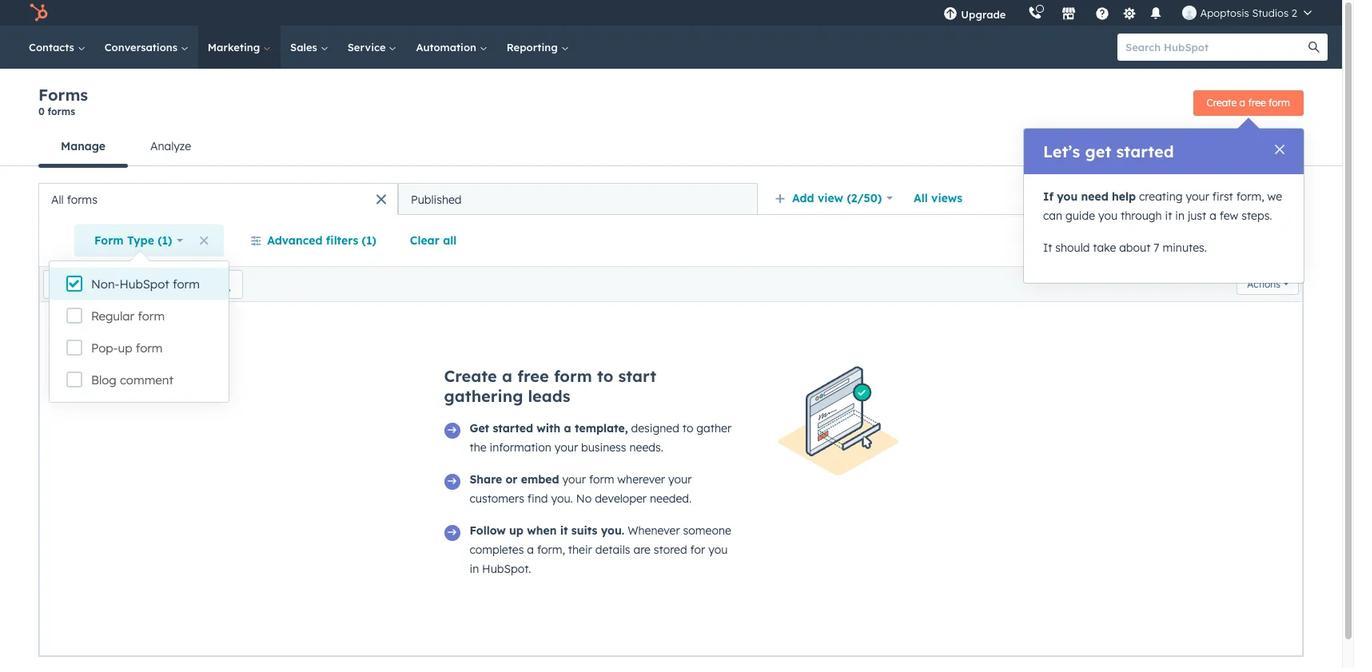 Task type: describe. For each thing, give the bounding box(es) containing it.
views
[[931, 191, 963, 205]]

it inside the creating your first form, we can guide you through it in just a few steps.
[[1165, 209, 1172, 223]]

it should take about 7 minutes.
[[1043, 241, 1207, 255]]

stored
[[654, 543, 687, 557]]

service link
[[338, 26, 406, 69]]

pop-up form
[[91, 341, 163, 356]]

whenever
[[628, 524, 680, 538]]

in inside whenever someone completes a form, their details are stored for you in hubspot.
[[470, 562, 479, 576]]

contacts
[[29, 41, 77, 54]]

developer
[[595, 492, 647, 506]]

sales
[[290, 41, 320, 54]]

1 horizontal spatial started
[[1116, 141, 1174, 161]]

upgrade image
[[944, 7, 958, 22]]

manage
[[61, 139, 106, 153]]

hubspot image
[[29, 3, 48, 22]]

to inside designed to gather the information your business needs.
[[682, 421, 693, 436]]

forms banner
[[38, 85, 1304, 127]]

should
[[1055, 241, 1090, 255]]

gathering
[[444, 386, 523, 406]]

Search forms search field
[[43, 270, 243, 299]]

non-hubspot form
[[91, 277, 200, 292]]

marketing
[[208, 41, 263, 54]]

guide
[[1066, 209, 1095, 223]]

(1) for advanced filters (1)
[[362, 233, 376, 248]]

someone
[[683, 524, 731, 538]]

we
[[1267, 189, 1282, 204]]

a right the with on the bottom of page
[[564, 421, 571, 436]]

get
[[1085, 141, 1111, 161]]

form, inside whenever someone completes a form, their details are stored for you in hubspot.
[[537, 543, 565, 557]]

hubspot link
[[19, 3, 60, 22]]

all forms
[[51, 192, 97, 207]]

published
[[411, 192, 462, 207]]

conversations
[[104, 41, 181, 54]]

a inside button
[[1240, 96, 1245, 108]]

create for create a free form
[[1207, 96, 1237, 108]]

folders
[[1240, 192, 1278, 207]]

whenever someone completes a form, their details are stored for you in hubspot.
[[470, 524, 731, 576]]

free for create a free form
[[1248, 96, 1266, 108]]

follow up when it suits you.
[[470, 524, 624, 538]]

2
[[1292, 6, 1297, 19]]

0
[[38, 106, 45, 118]]

a inside whenever someone completes a form, their details are stored for you in hubspot.
[[527, 543, 534, 557]]

wherever
[[617, 472, 665, 487]]

form inside "create a free form to start gathering leads"
[[554, 366, 592, 386]]

published button
[[398, 183, 758, 215]]

settings link
[[1119, 4, 1139, 21]]

calling icon button
[[1022, 2, 1049, 23]]

gather
[[697, 421, 732, 436]]

list box containing non-hubspot form
[[50, 261, 228, 402]]

all for all forms
[[51, 192, 64, 207]]

get
[[470, 421, 489, 436]]

if
[[1043, 189, 1054, 204]]

apoptosis
[[1200, 6, 1249, 19]]

creating
[[1139, 189, 1183, 204]]

free for create a free form to start gathering leads
[[517, 366, 549, 386]]

view
[[818, 191, 843, 205]]

information
[[490, 440, 551, 455]]

notifications button
[[1143, 0, 1170, 26]]

non‑hubspot forms
[[1189, 138, 1304, 153]]

hubspot
[[119, 277, 169, 292]]

reporting
[[507, 41, 561, 54]]

forms inside forms 0 forms
[[48, 106, 75, 118]]

actions button
[[1237, 274, 1299, 295]]

create for create a free form to start gathering leads
[[444, 366, 497, 386]]

1 vertical spatial started
[[493, 421, 533, 436]]

suits
[[571, 524, 597, 538]]

completes
[[470, 543, 524, 557]]

close image
[[1275, 145, 1285, 154]]

type
[[127, 233, 154, 248]]

help
[[1112, 189, 1136, 204]]

let's
[[1043, 141, 1080, 161]]

template,
[[575, 421, 628, 436]]

first
[[1212, 189, 1233, 204]]

minutes.
[[1163, 241, 1207, 255]]

share
[[470, 472, 502, 487]]

forms inside all forms button
[[67, 192, 97, 207]]

form down non-hubspot form
[[138, 309, 165, 324]]

when
[[527, 524, 557, 538]]

it
[[1043, 241, 1052, 255]]

automation link
[[406, 26, 497, 69]]

form type (1)
[[94, 233, 172, 248]]

for
[[690, 543, 705, 557]]

conversations link
[[95, 26, 198, 69]]

0 vertical spatial you
[[1057, 189, 1078, 204]]

automation
[[416, 41, 479, 54]]

help button
[[1089, 0, 1116, 26]]

forms inside banner
[[38, 85, 88, 105]]

business
[[581, 440, 626, 455]]

your up the "no"
[[562, 472, 586, 487]]

their
[[568, 543, 592, 557]]

apoptosis studios 2
[[1200, 6, 1297, 19]]

designed
[[631, 421, 679, 436]]

sales link
[[281, 26, 338, 69]]

your inside designed to gather the information your business needs.
[[555, 440, 578, 455]]

non-
[[91, 277, 119, 292]]

if you need help
[[1043, 189, 1136, 204]]

just
[[1188, 209, 1206, 223]]

find
[[527, 492, 548, 506]]



Task type: locate. For each thing, give the bounding box(es) containing it.
up
[[118, 341, 132, 356], [509, 524, 524, 538]]

menu
[[932, 0, 1323, 26]]

you inside the creating your first form, we can guide you through it in just a few steps.
[[1098, 209, 1118, 223]]

1 horizontal spatial all
[[914, 191, 928, 205]]

menu containing apoptosis studios 2
[[932, 0, 1323, 26]]

leads
[[528, 386, 570, 406]]

0 vertical spatial forms
[[38, 85, 88, 105]]

menu item
[[1017, 0, 1020, 26]]

let's get started
[[1043, 141, 1174, 161]]

all
[[914, 191, 928, 205], [51, 192, 64, 207]]

search image
[[1309, 42, 1320, 53]]

add
[[792, 191, 814, 205]]

0 horizontal spatial in
[[470, 562, 479, 576]]

no
[[576, 492, 592, 506]]

advanced filters (1)
[[267, 233, 376, 248]]

create a free form
[[1207, 96, 1290, 108]]

blog comment
[[91, 373, 173, 388]]

non‑hubspot
[[1189, 138, 1266, 153]]

create
[[1207, 96, 1237, 108], [444, 366, 497, 386]]

form
[[94, 233, 124, 248]]

started
[[1116, 141, 1174, 161], [493, 421, 533, 436]]

0 horizontal spatial to
[[597, 366, 613, 386]]

form, inside the creating your first form, we can guide you through it in just a few steps.
[[1236, 189, 1264, 204]]

needs.
[[629, 440, 663, 455]]

free inside "create a free form to start gathering leads"
[[517, 366, 549, 386]]

1 vertical spatial to
[[682, 421, 693, 436]]

create up the get
[[444, 366, 497, 386]]

advanced
[[267, 233, 323, 248]]

all views
[[914, 191, 963, 205]]

(1) inside button
[[362, 233, 376, 248]]

pop-
[[91, 341, 118, 356]]

0 horizontal spatial started
[[493, 421, 533, 436]]

your up just
[[1186, 189, 1209, 204]]

designed to gather the information your business needs.
[[470, 421, 732, 455]]

you. left the "no"
[[551, 492, 573, 506]]

share or embed
[[470, 472, 559, 487]]

clear all
[[410, 233, 457, 248]]

0 vertical spatial free
[[1248, 96, 1266, 108]]

forms up 0
[[38, 85, 88, 105]]

1 vertical spatial free
[[517, 366, 549, 386]]

1 vertical spatial in
[[470, 562, 479, 576]]

reporting link
[[497, 26, 578, 69]]

up for follow
[[509, 524, 524, 538]]

notifications image
[[1149, 7, 1163, 22]]

your up needed.
[[668, 472, 692, 487]]

forms inside 'button'
[[1269, 138, 1304, 153]]

all for all views
[[914, 191, 928, 205]]

marketplaces image
[[1062, 7, 1076, 22]]

list box
[[50, 261, 228, 402]]

2 (1) from the left
[[362, 233, 376, 248]]

2 horizontal spatial you
[[1098, 209, 1118, 223]]

forms right 0
[[48, 106, 75, 118]]

1 vertical spatial form,
[[537, 543, 565, 557]]

0 vertical spatial you.
[[551, 492, 573, 506]]

follow
[[470, 524, 506, 538]]

marketplaces button
[[1052, 0, 1086, 26]]

details
[[595, 543, 630, 557]]

in down completes
[[470, 562, 479, 576]]

navigation containing manage
[[38, 127, 214, 167]]

0 horizontal spatial forms
[[38, 85, 88, 105]]

tara schultz image
[[1183, 6, 1197, 20]]

1 horizontal spatial it
[[1165, 209, 1172, 223]]

started right get
[[1116, 141, 1174, 161]]

0 horizontal spatial free
[[517, 366, 549, 386]]

a inside "create a free form to start gathering leads"
[[502, 366, 512, 386]]

1 horizontal spatial to
[[682, 421, 693, 436]]

service
[[347, 41, 389, 54]]

1 horizontal spatial form,
[[1236, 189, 1264, 204]]

(1) for form type (1)
[[158, 233, 172, 248]]

your
[[1186, 189, 1209, 204], [555, 440, 578, 455], [562, 472, 586, 487], [668, 472, 692, 487]]

up down the regular form
[[118, 341, 132, 356]]

to left gather on the right bottom of page
[[682, 421, 693, 436]]

free up the with on the bottom of page
[[517, 366, 549, 386]]

started up 'information'
[[493, 421, 533, 436]]

(1)
[[158, 233, 172, 248], [362, 233, 376, 248]]

all down manage button
[[51, 192, 64, 207]]

create up non‑hubspot
[[1207, 96, 1237, 108]]

form up the get started with a template,
[[554, 366, 592, 386]]

are
[[633, 543, 651, 557]]

a up non‑hubspot forms
[[1240, 96, 1245, 108]]

a left leads
[[502, 366, 512, 386]]

form, down follow up when it suits you.
[[537, 543, 565, 557]]

1 vertical spatial you.
[[601, 524, 624, 538]]

in inside the creating your first form, we can guide you through it in just a few steps.
[[1175, 209, 1185, 223]]

regular form
[[91, 309, 165, 324]]

filters
[[326, 233, 358, 248]]

0 vertical spatial form,
[[1236, 189, 1264, 204]]

all inside button
[[51, 192, 64, 207]]

1 horizontal spatial create
[[1207, 96, 1237, 108]]

(1) right type
[[158, 233, 172, 248]]

to inside "create a free form to start gathering leads"
[[597, 366, 613, 386]]

creating your first form, we can guide you through it in just a few steps.
[[1043, 189, 1282, 223]]

it
[[1165, 209, 1172, 223], [560, 524, 568, 538]]

forms 0 forms
[[38, 85, 88, 118]]

0 horizontal spatial up
[[118, 341, 132, 356]]

marketing link
[[198, 26, 281, 69]]

help image
[[1095, 7, 1110, 22]]

form inside button
[[1269, 96, 1290, 108]]

you inside whenever someone completes a form, their details are stored for you in hubspot.
[[708, 543, 728, 557]]

0 horizontal spatial (1)
[[158, 233, 172, 248]]

1 horizontal spatial you.
[[601, 524, 624, 538]]

0 horizontal spatial it
[[560, 524, 568, 538]]

0 horizontal spatial you
[[708, 543, 728, 557]]

clear all button
[[400, 225, 467, 257]]

free inside button
[[1248, 96, 1266, 108]]

you right for
[[708, 543, 728, 557]]

your down the get started with a template,
[[555, 440, 578, 455]]

form, up steps. at right top
[[1236, 189, 1264, 204]]

create inside "create a free form to start gathering leads"
[[444, 366, 497, 386]]

0 vertical spatial it
[[1165, 209, 1172, 223]]

take
[[1093, 241, 1116, 255]]

1 vertical spatial you
[[1098, 209, 1118, 223]]

1 vertical spatial up
[[509, 524, 524, 538]]

form up 'close' image
[[1269, 96, 1290, 108]]

it down 'creating'
[[1165, 209, 1172, 223]]

your inside the creating your first form, we can guide you through it in just a few steps.
[[1186, 189, 1209, 204]]

few
[[1220, 209, 1238, 223]]

all
[[443, 233, 457, 248]]

0 vertical spatial to
[[597, 366, 613, 386]]

1 vertical spatial it
[[560, 524, 568, 538]]

in left just
[[1175, 209, 1185, 223]]

1 horizontal spatial up
[[509, 524, 524, 538]]

0 vertical spatial started
[[1116, 141, 1174, 161]]

1 (1) from the left
[[158, 233, 172, 248]]

0 vertical spatial create
[[1207, 96, 1237, 108]]

about
[[1119, 241, 1151, 255]]

0 vertical spatial forms
[[48, 106, 75, 118]]

start
[[618, 366, 656, 386]]

a right just
[[1210, 209, 1217, 223]]

forms
[[48, 106, 75, 118], [67, 192, 97, 207]]

1 vertical spatial forms
[[67, 192, 97, 207]]

0 horizontal spatial all
[[51, 192, 64, 207]]

up left when
[[509, 524, 524, 538]]

1 horizontal spatial (1)
[[362, 233, 376, 248]]

Search HubSpot search field
[[1118, 34, 1313, 61]]

(2/50)
[[847, 191, 882, 205]]

form type (1) button
[[84, 225, 194, 257]]

the
[[470, 440, 487, 455]]

you. inside your form wherever your customers find you. no developer needed.
[[551, 492, 573, 506]]

you right if
[[1057, 189, 1078, 204]]

you down need
[[1098, 209, 1118, 223]]

1 vertical spatial create
[[444, 366, 497, 386]]

embed
[[521, 472, 559, 487]]

1 horizontal spatial you
[[1057, 189, 1078, 204]]

to left start
[[597, 366, 613, 386]]

needed.
[[650, 492, 692, 506]]

1 horizontal spatial free
[[1248, 96, 1266, 108]]

navigation
[[38, 127, 214, 167]]

can
[[1043, 209, 1062, 223]]

need
[[1081, 189, 1109, 204]]

hubspot.
[[482, 562, 531, 576]]

non‑hubspot forms button
[[1172, 136, 1304, 157]]

free
[[1248, 96, 1266, 108], [517, 366, 549, 386]]

(1) inside dropdown button
[[158, 233, 172, 248]]

manage button
[[38, 127, 128, 167]]

your form wherever your customers find you. no developer needed.
[[470, 472, 692, 506]]

free up non‑hubspot forms
[[1248, 96, 1266, 108]]

forms up form
[[67, 192, 97, 207]]

all forms button
[[38, 183, 398, 215]]

0 horizontal spatial you.
[[551, 492, 573, 506]]

0 horizontal spatial form,
[[537, 543, 565, 557]]

form,
[[1236, 189, 1264, 204], [537, 543, 565, 557]]

forms up we
[[1269, 138, 1304, 153]]

all inside "link"
[[914, 191, 928, 205]]

all views link
[[903, 182, 973, 214]]

you.
[[551, 492, 573, 506], [601, 524, 624, 538]]

(1) right filters
[[362, 233, 376, 248]]

1 horizontal spatial in
[[1175, 209, 1185, 223]]

actions
[[1247, 278, 1281, 290]]

1 horizontal spatial forms
[[1269, 138, 1304, 153]]

all left views
[[914, 191, 928, 205]]

apoptosis studios 2 button
[[1173, 0, 1321, 26]]

0 vertical spatial up
[[118, 341, 132, 356]]

customers
[[470, 492, 524, 506]]

a down when
[[527, 543, 534, 557]]

form inside your form wherever your customers find you. no developer needed.
[[589, 472, 614, 487]]

regular
[[91, 309, 134, 324]]

analyze
[[150, 139, 191, 153]]

1 vertical spatial forms
[[1269, 138, 1304, 153]]

create inside "create a free form" button
[[1207, 96, 1237, 108]]

with
[[537, 421, 561, 436]]

form right hubspot
[[173, 277, 200, 292]]

blog
[[91, 373, 117, 388]]

0 vertical spatial in
[[1175, 209, 1185, 223]]

2 vertical spatial you
[[708, 543, 728, 557]]

0 horizontal spatial create
[[444, 366, 497, 386]]

you. up details
[[601, 524, 624, 538]]

add view (2/50)
[[792, 191, 882, 205]]

studios
[[1252, 6, 1289, 19]]

a inside the creating your first form, we can guide you through it in just a few steps.
[[1210, 209, 1217, 223]]

form up "comment"
[[136, 341, 163, 356]]

settings image
[[1122, 7, 1137, 21]]

form up the "no"
[[589, 472, 614, 487]]

calling icon image
[[1028, 6, 1043, 21]]

it left suits
[[560, 524, 568, 538]]

up for pop-
[[118, 341, 132, 356]]



Task type: vqa. For each thing, say whether or not it's contained in the screenshot.
right up
yes



